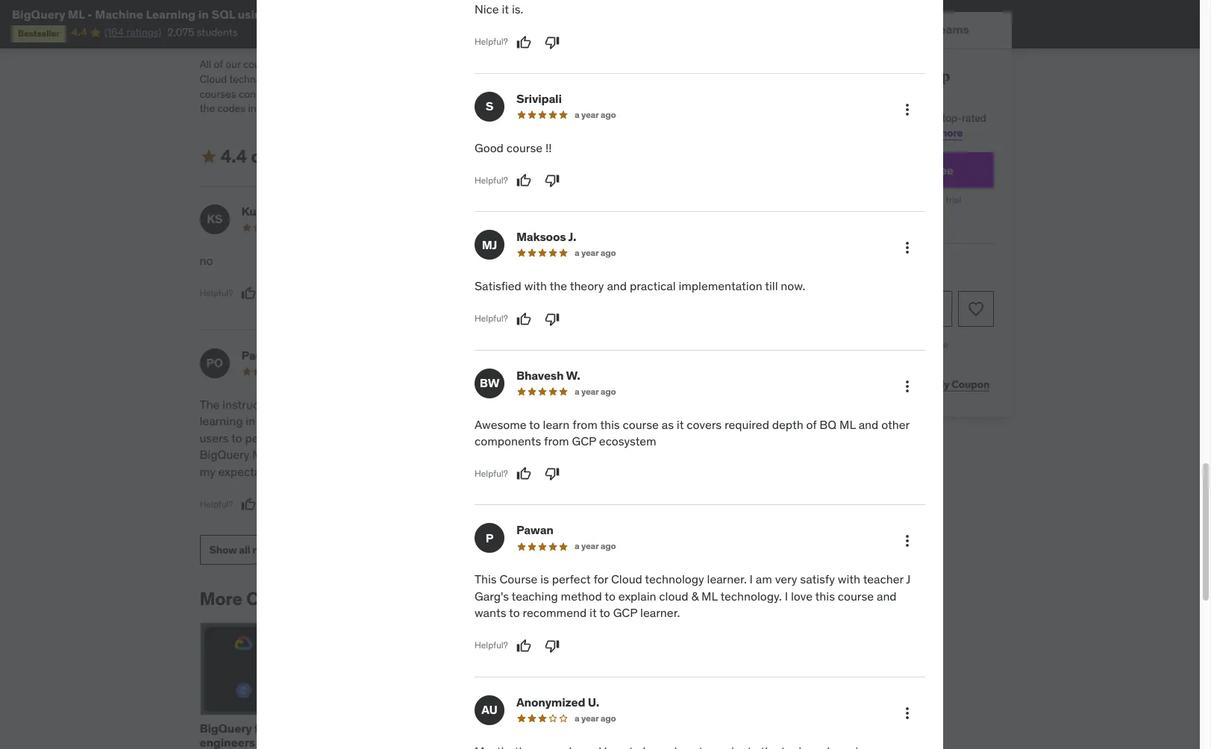 Task type: describe. For each thing, give the bounding box(es) containing it.
2 vertical spatial from
[[544, 434, 569, 449]]

that inside a complete course, it explains all the different models that bigquery ml offer, the professor explains in a superficial way the mathematics behind each model, and i really enjoyed the course.
[[515, 414, 536, 429]]

in inside the instructor explained aspects of machine learning in great details, making it easy for users to perform the correct analyses using bigquery ml. the course amazingly exceeds my expectations!
[[246, 414, 255, 429]]

different
[[670, 397, 715, 412]]

jairo
[[515, 348, 541, 363]]

ml inside awesome to learn from this course as it covers required depth of bq ml and other components from gcp ecosystem
[[840, 417, 856, 432]]

amazingly
[[336, 447, 390, 462]]

projects.
[[325, 72, 366, 86]]

wishlist image
[[967, 300, 985, 318]]

1 horizontal spatial easy
[[498, 253, 522, 268]]

and inside all of our courses are made keeping in mind the real-time implementation of big data, machine learning and cloud technologies in live projects. we make courses which majorly consist of hands-on & practicals. all our courses contain a detailed knowledge of a technology from scratch to advance level. course's lectures explain the codes in such a way that even a non-technical person can understand.
[[688, 58, 706, 71]]

4.4 for 4.4 course rating
[[221, 145, 247, 168]]

and inside awesome to learn from this course as it covers required depth of bq ml and other components from gcp ecosystem
[[859, 417, 879, 432]]

implementation inside all of our courses are made keeping in mind the real-time implementation of big data, machine learning and cloud technologies in live projects. we make courses which majorly consist of hands-on & practicals. all our courses contain a detailed knowledge of a technology from scratch to advance level. course's lectures explain the codes in such a way that even a non-technical person can understand.
[[471, 58, 545, 71]]

2,075 students
[[168, 26, 238, 39]]

subscribe
[[776, 67, 845, 86]]

medium image
[[200, 148, 218, 166]]

helpful? left mark review by samit n. as helpful image
[[475, 36, 508, 47]]

bigquery inside a complete course, it explains all the different models that bigquery ml offer, the professor explains in a superficial way the mathematics behind each model, and i really enjoyed the course.
[[539, 414, 589, 429]]

a down j.
[[575, 247, 580, 259]]

to right "method"
[[605, 589, 616, 604]]

a technology
[[390, 87, 449, 100]]

all of our courses are made keeping in mind the real-time implementation of big data, machine learning and cloud technologies in live projects. we make courses which majorly consist of hands-on & practicals. all our courses contain a detailed knowledge of a technology from scratch to advance level. course's lectures explain the codes in such a way that even a non-technical person can understand.
[[200, 58, 712, 115]]

complete
[[483, 397, 533, 412]]

recommend
[[523, 606, 587, 621]]

of up consist
[[547, 58, 556, 71]]

!!
[[546, 140, 552, 155]]

this course is perfect for cloud technology learner. i am very satisfy with teacher j garg's teaching method to explain cloud & ml technology. i love this course and wants to recommend it to gcp learner.
[[475, 572, 911, 621]]

per
[[882, 194, 895, 206]]

top-
[[942, 111, 962, 125]]

more courses by j garg - real time learning
[[200, 588, 568, 611]]

2 horizontal spatial from
[[573, 417, 598, 432]]

mark review by srivipali as helpful image
[[516, 173, 531, 188]]

machine
[[389, 397, 435, 412]]

mark review by kunal s. as helpful image
[[241, 286, 256, 301]]

a year ago for pawan
[[575, 541, 616, 552]]

get
[[776, 111, 793, 125]]

0 vertical spatial very
[[473, 253, 495, 268]]

0 vertical spatial explains
[[588, 397, 632, 412]]

students
[[197, 26, 238, 39]]

mark review by bhavesh w. as helpful image
[[516, 467, 531, 482]]

1 horizontal spatial learner.
[[707, 572, 747, 587]]

master
[[265, 736, 303, 750]]

a up such
[[276, 87, 282, 100]]

back
[[884, 339, 905, 350]]

apache beam | a hands-on course to build big dat link
[[556, 721, 707, 750]]

mark review by gopalakrishna k. as unhelpful image
[[543, 286, 558, 301]]

0 vertical spatial learning
[[146, 7, 196, 22]]

mark review by pawan as helpful image
[[516, 639, 531, 654]]

helpful? for bw
[[475, 468, 508, 479]]

build
[[610, 736, 639, 750]]

course's
[[596, 87, 636, 100]]

additional actions for review by bhavesh w. image
[[899, 378, 917, 395]]

2 vertical spatial i
[[785, 589, 788, 604]]

courses up codes
[[200, 87, 236, 100]]

personal inside get this course, plus 11,000+ of our top-rated courses, with personal plan.
[[840, 126, 881, 140]]

s.
[[276, 204, 287, 218]]

bhavesh w.
[[517, 368, 581, 383]]

u.
[[588, 695, 600, 710]]

the down mathematics
[[685, 447, 703, 462]]

non-
[[366, 102, 390, 115]]

really
[[609, 447, 637, 462]]

udemy's
[[865, 67, 924, 86]]

apply
[[922, 378, 950, 391]]

cloud inside all of our courses are made keeping in mind the real-time implementation of big data, machine learning and cloud technologies in live projects. we make courses which majorly consist of hands-on & practicals. all our courses contain a detailed knowledge of a technology from scratch to advance level. course's lectures explain the codes in such a way that even a non-technical person can understand.
[[200, 72, 227, 86]]

hands- inside apache flink | a real time & hands-on course on flink
[[378, 736, 418, 750]]

consist
[[519, 72, 553, 86]]

in up we
[[369, 58, 377, 71]]

learn more link
[[909, 126, 963, 140]]

detailed
[[284, 87, 322, 100]]

0 horizontal spatial time
[[450, 588, 491, 611]]

course down such
[[251, 145, 308, 168]]

details,
[[289, 414, 328, 429]]

hands- inside all of our courses are made keeping in mind the real-time implementation of big data, machine learning and cloud technologies in live projects. we make courses which majorly consist of hands-on & practicals. all our courses contain a detailed knowledge of a technology from scratch to advance level. course's lectures explain the codes in such a way that even a non-technical person can understand.
[[567, 72, 601, 86]]

explain inside this course is perfect for cloud technology learner. i am very satisfy with teacher j garg's teaching method to explain cloud & ml technology. i love this course and wants to recommend it to gcp learner.
[[619, 589, 657, 604]]

helpful? left the mark review by paul o. as helpful image
[[200, 498, 233, 510]]

course
[[500, 572, 538, 587]]

& inside this course is perfect for cloud technology learner. i am very satisfy with teacher j garg's teaching method to explain cloud & ml technology. i love this course and wants to recommend it to gcp learner.
[[692, 589, 699, 604]]

and inside a complete course, it explains all the different models that bigquery ml offer, the professor explains in a superficial way the mathematics behind each model, and i really enjoyed the course.
[[580, 447, 600, 462]]

technologies
[[229, 72, 290, 86]]

k.
[[599, 204, 611, 218]]

course inside apache flink | a real time & hands-on course on flink
[[437, 736, 474, 750]]

bestseller
[[18, 28, 60, 39]]

for inside the instructor explained aspects of machine learning in great details, making it easy for users to perform the correct analyses using bigquery ml. the course amazingly exceeds my expectations!
[[410, 414, 425, 429]]

cloud
[[660, 589, 689, 604]]

day
[[836, 339, 852, 350]]

coupon
[[952, 378, 990, 391]]

google
[[272, 7, 313, 22]]

behind
[[473, 447, 510, 462]]

months for 5
[[580, 221, 612, 233]]

of up advance
[[555, 72, 564, 86]]

for left the free
[[914, 163, 929, 178]]

0 horizontal spatial using
[[238, 7, 269, 22]]

superficial
[[541, 431, 596, 446]]

ago right 5 in the top of the page
[[614, 221, 629, 233]]

helpful? for jm
[[473, 498, 506, 510]]

a year ago for bhavesh w.
[[575, 386, 616, 397]]

advance
[[526, 87, 567, 100]]

of inside the instructor explained aspects of machine learning in great details, making it easy for users to perform the correct analyses using bigquery ml. the course amazingly exceeds my expectations!
[[376, 397, 386, 412]]

show
[[209, 543, 237, 557]]

the left theory
[[550, 279, 568, 294]]

a down knowledge of
[[358, 102, 364, 115]]

instructor
[[223, 397, 274, 412]]

gopalakrishna k.
[[515, 204, 611, 218]]

po
[[206, 356, 223, 371]]

apache for to
[[556, 721, 598, 736]]

models
[[473, 414, 512, 429]]

0 horizontal spatial -
[[87, 7, 92, 22]]

0 horizontal spatial flink
[[422, 721, 449, 736]]

ago for bhavesh w.
[[601, 386, 616, 397]]

2 vertical spatial learning
[[495, 588, 568, 611]]

the instructor explained aspects of machine learning in great details, making it easy for users to perform the correct analyses using bigquery ml. the course amazingly exceeds my expectations!
[[200, 397, 436, 479]]

additional actions for review by pawan image
[[899, 533, 917, 551]]

30-day money-back guarantee
[[822, 339, 949, 350]]

the up make
[[405, 58, 420, 71]]

teacher
[[864, 572, 904, 587]]

subscribe to udemy's top courses
[[776, 67, 951, 105]]

0 horizontal spatial real
[[409, 588, 446, 611]]

expectations!
[[218, 464, 290, 479]]

helpful? for p
[[475, 640, 508, 651]]

0 horizontal spatial our
[[226, 58, 241, 71]]

it inside awesome to learn from this course as it covers required depth of bq ml and other components from gcp ecosystem
[[677, 417, 684, 432]]

4.4 for 4.4
[[71, 26, 87, 39]]

majorly
[[483, 72, 517, 86]]

- for more courses by j garg - real time learning
[[398, 588, 406, 611]]

month
[[898, 194, 923, 206]]

the left codes
[[200, 102, 215, 115]]

way inside a complete course, it explains all the different models that bigquery ml offer, the professor explains in a superficial way the mathematics behind each model, and i really enjoyed the course.
[[599, 431, 620, 446]]

made
[[300, 58, 326, 71]]

(164 ratings)
[[104, 26, 162, 39]]

person
[[435, 102, 467, 115]]

apache flink | a real time & hands-on course on flink link
[[378, 721, 532, 750]]

of down students
[[214, 58, 223, 71]]

the up as
[[649, 397, 667, 412]]

for inside this course is perfect for cloud technology learner. i am very satisfy with teacher j garg's teaching method to explain cloud & ml technology. i love this course and wants to recommend it to gcp learner.
[[594, 572, 609, 587]]

ml inside this course is perfect for cloud technology learner. i am very satisfy with teacher j garg's teaching method to explain cloud & ml technology. i love this course and wants to recommend it to gcp learner.
[[702, 589, 718, 604]]

big left data
[[273, 721, 291, 736]]

a inside a complete course, it explains all the different models that bigquery ml offer, the professor explains in a superficial way the mathematics behind each model, and i really enjoyed the course.
[[473, 397, 480, 412]]

depth
[[773, 417, 804, 432]]

contain
[[239, 87, 274, 100]]

1 horizontal spatial flink
[[494, 736, 521, 750]]

time inside apache flink | a real time & hands-on course on flink
[[494, 721, 522, 736]]

a down anonymized u.
[[575, 713, 580, 724]]

in inside a complete course, it explains all the different models that bigquery ml offer, the professor explains in a superficial way the mathematics behind each model, and i really enjoyed the course.
[[520, 431, 529, 446]]

to down maksoos
[[525, 253, 536, 268]]

big inside apache beam | a hands-on course to build big dat
[[641, 736, 660, 750]]

till
[[765, 279, 778, 294]]

of inside awesome to learn from this course as it covers required depth of bq ml and other components from gcp ecosystem
[[807, 417, 817, 432]]

learning
[[200, 414, 243, 429]]

additional actions for review by maksoos j. image
[[899, 239, 917, 257]]

teams tab list
[[758, 12, 1012, 49]]

bigquery up bestseller
[[12, 7, 65, 22]]

helpful? for s
[[475, 175, 508, 186]]

11,000+
[[874, 111, 911, 125]]

other
[[882, 417, 910, 432]]

1 vertical spatial all
[[677, 72, 689, 86]]

sql
[[212, 7, 235, 22]]

& inside all of our courses are made keeping in mind the real-time implementation of big data, machine learning and cloud technologies in live projects. we make courses which majorly consist of hands-on & practicals. all our courses contain a detailed knowledge of a technology from scratch to advance level. course's lectures explain the codes in such a way that even a non-technical person can understand.
[[617, 72, 624, 86]]

mark review by bhavesh w. as unhelpful image
[[545, 467, 560, 482]]

0 horizontal spatial the
[[200, 397, 220, 412]]

the up really
[[622, 431, 640, 446]]

ago for anonymized u.
[[601, 713, 616, 724]]

bigquery inside the instructor explained aspects of machine learning in great details, making it easy for users to perform the correct analyses using bigquery ml. the course amazingly exceeds my expectations!
[[200, 447, 250, 462]]

paul o.
[[242, 348, 280, 363]]

money-
[[854, 339, 884, 350]]

pawan
[[517, 523, 554, 538]]

courses up technologies
[[243, 58, 280, 71]]

machine inside all of our courses are made keeping in mind the real-time implementation of big data, machine learning and cloud technologies in live projects. we make courses which majorly consist of hands-on & practicals. all our courses contain a detailed knowledge of a technology from scratch to advance level. course's lectures explain the codes in such a way that even a non-technical person can understand.
[[603, 58, 642, 71]]

a down 'level.'
[[575, 109, 580, 120]]

this inside this course is perfect for cloud technology learner. i am very satisfy with teacher j garg's teaching method to explain cloud & ml technology. i love this course and wants to recommend it to gcp learner.
[[816, 589, 835, 604]]

0 vertical spatial machine
[[95, 7, 143, 22]]

j.
[[568, 229, 577, 244]]

mark review by samit n. as helpful image
[[516, 35, 531, 50]]

my
[[200, 464, 216, 479]]

gcp inside awesome to learn from this course as it covers required depth of bq ml and other components from gcp ecosystem
[[572, 434, 597, 449]]

a for &
[[458, 721, 465, 736]]

1 vertical spatial with
[[525, 279, 547, 294]]

big right 'master'
[[306, 736, 324, 750]]

j garg - real time learning image
[[200, 0, 283, 46]]

year for bhavesh w.
[[582, 386, 599, 397]]

mark review by maksoos j. as unhelpful image
[[545, 312, 560, 327]]

a down w.
[[575, 386, 580, 397]]

to down "method"
[[600, 606, 611, 621]]

satisfied with the theory and practical implementation till now.
[[475, 279, 806, 294]]

with inside this course is perfect for cloud technology learner. i am very satisfy with teacher j garg's teaching method to explain cloud & ml technology. i love this course and wants to recommend it to gcp learner.
[[838, 572, 861, 587]]

i inside a complete course, it explains all the different models that bigquery ml offer, the professor explains in a superficial way the mathematics behind each model, and i really enjoyed the course.
[[603, 447, 606, 462]]

good
[[475, 140, 504, 155]]

apply coupon
[[922, 378, 990, 391]]

make
[[386, 72, 411, 86]]

mark review by jairo wilmer garcia m. as unhelpful image
[[543, 497, 558, 512]]

each
[[513, 447, 538, 462]]

w.
[[566, 368, 581, 383]]

very easy to understand.
[[473, 253, 603, 268]]

helpful? left mark review by kunal s. as helpful icon
[[200, 287, 233, 298]]

apache flink | a real time & hands-on course on flink
[[378, 721, 532, 750]]

courses down "real-"
[[414, 72, 450, 86]]

way inside all of our courses are made keeping in mind the real-time implementation of big data, machine learning and cloud technologies in live projects. we make courses which majorly consist of hands-on & practicals. all our courses contain a detailed knowledge of a technology from scratch to advance level. course's lectures explain the codes in such a way that even a non-technical person can understand.
[[292, 102, 310, 115]]

in down contain
[[248, 102, 257, 115]]



Task type: vqa. For each thing, say whether or not it's contained in the screenshot.
the top the Fullstack
no



Task type: locate. For each thing, give the bounding box(es) containing it.
course inside awesome to learn from this course as it covers required depth of bq ml and other components from gcp ecosystem
[[623, 417, 659, 432]]

big right build
[[641, 736, 660, 750]]

technical
[[390, 102, 432, 115]]

starting at $16.58 per month after trial
[[808, 194, 962, 206]]

ago down 5 months ago
[[601, 247, 616, 259]]

this inside get this course, plus 11,000+ of our top-rated courses, with personal plan.
[[796, 111, 813, 125]]

2 horizontal spatial learning
[[645, 58, 686, 71]]

course, left "plus"
[[815, 111, 849, 125]]

1 vertical spatial i
[[750, 572, 753, 587]]

learning
[[146, 7, 196, 22], [645, 58, 686, 71], [495, 588, 568, 611]]

all down 2,075 students on the left top of page
[[200, 58, 211, 71]]

way
[[292, 102, 310, 115], [599, 431, 620, 446]]

year
[[582, 109, 599, 120], [582, 247, 599, 259], [582, 386, 599, 397], [582, 541, 599, 552], [582, 713, 599, 724]]

to inside the instructor explained aspects of machine learning in great details, making it easy for users to perform the correct analyses using bigquery ml. the course amazingly exceeds my expectations!
[[231, 431, 242, 446]]

using up the exceeds
[[401, 431, 430, 446]]

implementation left till
[[679, 279, 763, 294]]

cloud inside this course is perfect for cloud technology learner. i am very satisfy with teacher j garg's teaching method to explain cloud & ml technology. i love this course and wants to recommend it to gcp learner.
[[611, 572, 643, 587]]

our inside get this course, plus 11,000+ of our top-rated courses, with personal plan.
[[925, 111, 940, 125]]

by
[[319, 588, 339, 611]]

j garg - real time learning link
[[343, 588, 568, 611]]

months down "k."
[[580, 221, 612, 233]]

ago for srivipali
[[601, 109, 616, 120]]

the inside the instructor explained aspects of machine learning in great details, making it easy for users to perform the correct analyses using bigquery ml. the course amazingly exceeds my expectations!
[[291, 431, 308, 446]]

2 horizontal spatial &
[[692, 589, 699, 604]]

starting
[[808, 194, 841, 206]]

of
[[214, 58, 223, 71], [547, 58, 556, 71], [555, 72, 564, 86], [913, 111, 922, 125], [376, 397, 386, 412], [807, 417, 817, 432]]

1 vertical spatial course,
[[536, 397, 575, 412]]

ml
[[592, 414, 605, 429]]

1 vertical spatial the
[[637, 414, 657, 429]]

(164
[[104, 26, 124, 39]]

0 horizontal spatial hands-
[[378, 736, 418, 750]]

1 | from the left
[[452, 721, 455, 736]]

1 vertical spatial way
[[599, 431, 620, 446]]

course
[[507, 140, 543, 155], [251, 145, 308, 168], [623, 417, 659, 432], [297, 447, 333, 462], [838, 589, 874, 604], [437, 736, 474, 750], [556, 736, 594, 750]]

in up 2,075 students on the left top of page
[[198, 7, 209, 22]]

learning up practicals.
[[645, 58, 686, 71]]

-
[[87, 7, 92, 22], [398, 588, 406, 611], [258, 736, 262, 750]]

2 horizontal spatial a
[[641, 721, 648, 736]]

ml
[[68, 7, 85, 22], [840, 417, 856, 432], [702, 589, 718, 604]]

mark review by gopalakrishna k. as helpful image
[[515, 286, 529, 301]]

in up each
[[520, 431, 529, 446]]

explains up offer,
[[588, 397, 632, 412]]

this up ecosystem
[[601, 417, 620, 432]]

way down detailed
[[292, 102, 310, 115]]

0 horizontal spatial gcp
[[572, 434, 597, 449]]

year down 'level.'
[[582, 109, 599, 120]]

year for maksoos j.
[[582, 247, 599, 259]]

and inside this course is perfect for cloud technology learner. i am very satisfy with teacher j garg's teaching method to explain cloud & ml technology. i love this course and wants to recommend it to gcp learner.
[[877, 589, 897, 604]]

0 vertical spatial from
[[452, 87, 474, 100]]

2 horizontal spatial i
[[785, 589, 788, 604]]

1 horizontal spatial all
[[635, 397, 647, 412]]

ml.
[[253, 447, 272, 462]]

it left the is.
[[502, 2, 509, 17]]

4 a year ago from the top
[[575, 541, 616, 552]]

1 horizontal spatial &
[[617, 72, 624, 86]]

2 vertical spatial this
[[816, 589, 835, 604]]

1 horizontal spatial the
[[275, 447, 294, 462]]

which
[[453, 72, 480, 86]]

exceeds
[[393, 447, 436, 462]]

course inside the instructor explained aspects of machine learning in great details, making it easy for users to perform the correct analyses using bigquery ml. the course amazingly exceeds my expectations!
[[297, 447, 333, 462]]

apache inside apache flink | a real time & hands-on course on flink
[[378, 721, 420, 736]]

year for anonymized u.
[[582, 713, 599, 724]]

gcp inside this course is perfect for cloud technology learner. i am very satisfy with teacher j garg's teaching method to explain cloud & ml technology. i love this course and wants to recommend it to gcp learner.
[[613, 606, 638, 621]]

on inside apache flink | a real time & hands-on course on flink
[[418, 736, 434, 750]]

| for beam
[[635, 721, 639, 736]]

learn
[[543, 417, 570, 432]]

1 horizontal spatial all
[[677, 72, 689, 86]]

4.4 left (164 on the left top of page
[[71, 26, 87, 39]]

0 vertical spatial all
[[200, 58, 211, 71]]

1 vertical spatial this
[[601, 417, 620, 432]]

course, inside get this course, plus 11,000+ of our top-rated courses, with personal plan.
[[815, 111, 849, 125]]

0 vertical spatial cloud
[[200, 72, 227, 86]]

of right aspects
[[376, 397, 386, 412]]

3 year from the top
[[582, 386, 599, 397]]

mark review by maksoos j. as helpful image
[[516, 312, 531, 327]]

our
[[226, 58, 241, 71], [691, 72, 707, 86], [925, 111, 940, 125]]

all right show
[[239, 543, 250, 557]]

kunal s.
[[242, 204, 287, 218]]

1 horizontal spatial j
[[907, 572, 911, 587]]

mark review by jairo wilmer garcia m. as helpful image
[[515, 497, 529, 512]]

5 months ago
[[573, 221, 629, 233]]

that left even
[[312, 102, 331, 115]]

this down satisfy
[[816, 589, 835, 604]]

2 a year ago from the top
[[575, 247, 616, 259]]

0 horizontal spatial very
[[473, 253, 495, 268]]

using
[[238, 7, 269, 22], [401, 431, 430, 446]]

awesome
[[475, 417, 527, 432]]

2 horizontal spatial on
[[691, 721, 707, 736]]

ago for pawan
[[601, 541, 616, 552]]

2 horizontal spatial hands-
[[651, 721, 691, 736]]

1 vertical spatial gcp
[[613, 606, 638, 621]]

0 horizontal spatial &
[[524, 721, 532, 736]]

10 months ago
[[573, 366, 633, 377]]

1 vertical spatial very
[[776, 572, 798, 587]]

0 horizontal spatial learner.
[[641, 606, 680, 621]]

1 horizontal spatial explains
[[588, 397, 632, 412]]

course inside this course is perfect for cloud technology learner. i am very satisfy with teacher j garg's teaching method to explain cloud & ml technology. i love this course and wants to recommend it to gcp learner.
[[838, 589, 874, 604]]

to inside all of our courses are made keeping in mind the real-time implementation of big data, machine learning and cloud technologies in live projects. we make courses which majorly consist of hands-on & practicals. all our courses contain a detailed knowledge of a technology from scratch to advance level. course's lectures explain the codes in such a way that even a non-technical person can understand.
[[515, 87, 524, 100]]

j inside this course is perfect for cloud technology learner. i am very satisfy with teacher j garg's teaching method to explain cloud & ml technology. i love this course and wants to recommend it to gcp learner.
[[907, 572, 911, 587]]

bw
[[480, 376, 500, 391]]

explains down models
[[473, 431, 517, 446]]

year down u. at the left
[[582, 713, 599, 724]]

cloud up codes
[[200, 72, 227, 86]]

on inside apache beam | a hands-on course to build big dat
[[691, 721, 707, 736]]

jairo wilmer garcia m.
[[515, 348, 637, 363]]

5 a year ago from the top
[[575, 713, 616, 724]]

professor
[[660, 414, 710, 429]]

helpful? for gk
[[473, 287, 506, 298]]

implementation up majorly at left top
[[471, 58, 545, 71]]

1 apache from the left
[[378, 721, 420, 736]]

2 vertical spatial ml
[[702, 589, 718, 604]]

making
[[331, 414, 370, 429]]

0 vertical spatial real
[[409, 588, 446, 611]]

very inside this course is perfect for cloud technology learner. i am very satisfy with teacher j garg's teaching method to explain cloud & ml technology. i love this course and wants to recommend it to gcp learner.
[[776, 572, 798, 587]]

2 vertical spatial &
[[524, 721, 532, 736]]

1 vertical spatial explain
[[619, 589, 657, 604]]

ago for jairo wilmer garcia m.
[[618, 366, 633, 377]]

helpful?
[[475, 36, 508, 47], [475, 175, 508, 186], [200, 287, 233, 298], [473, 287, 506, 298], [475, 313, 508, 324], [475, 468, 508, 479], [200, 498, 233, 510], [473, 498, 506, 510], [475, 640, 508, 651]]

mark review by pawan as unhelpful image
[[545, 639, 560, 654]]

0 horizontal spatial this
[[601, 417, 620, 432]]

it inside the instructor explained aspects of machine learning in great details, making it easy for users to perform the correct analyses using bigquery ml. the course amazingly exceeds my expectations!
[[373, 414, 380, 429]]

personal down "plus"
[[840, 126, 881, 140]]

offer,
[[608, 414, 635, 429]]

a year ago down 'level.'
[[575, 109, 616, 120]]

using right sql
[[238, 7, 269, 22]]

big left data,
[[559, 58, 574, 71]]

0 vertical spatial ml
[[68, 7, 85, 22]]

is.
[[512, 2, 524, 17]]

it inside this course is perfect for cloud technology learner. i am very satisfy with teacher j garg's teaching method to explain cloud & ml technology. i love this course and wants to recommend it to gcp learner.
[[590, 606, 597, 621]]

flink right on
[[494, 736, 521, 750]]

0 horizontal spatial that
[[312, 102, 331, 115]]

2 horizontal spatial -
[[398, 588, 406, 611]]

teams
[[934, 22, 970, 37]]

bigquery down users at the bottom of the page
[[200, 447, 250, 462]]

course.
[[473, 464, 512, 479]]

year down 10 on the left of the page
[[582, 386, 599, 397]]

4.4 right medium image
[[221, 145, 247, 168]]

free
[[932, 163, 954, 178]]

additional actions for review by srivipali image
[[899, 101, 917, 119]]

1 horizontal spatial our
[[691, 72, 707, 86]]

months for 10
[[584, 366, 616, 377]]

am
[[756, 572, 773, 587]]

| right beam
[[635, 721, 639, 736]]

easy up satisfied
[[498, 253, 522, 268]]

top
[[927, 67, 951, 86]]

the inside a complete course, it explains all the different models that bigquery ml offer, the professor explains in a superficial way the mathematics behind each model, and i really enjoyed the course.
[[637, 414, 657, 429]]

year for pawan
[[582, 541, 599, 552]]

from down the which
[[452, 87, 474, 100]]

1 horizontal spatial hands-
[[567, 72, 601, 86]]

- for bigquery for big data engineers - master big quer
[[258, 736, 262, 750]]

it down w.
[[578, 397, 585, 412]]

paul
[[242, 348, 266, 363]]

& up course's in the top of the page
[[617, 72, 624, 86]]

learner. up technology.
[[707, 572, 747, 587]]

| inside apache flink | a real time & hands-on course on flink
[[452, 721, 455, 736]]

more
[[200, 588, 243, 611]]

1 horizontal spatial -
[[258, 736, 262, 750]]

a
[[473, 397, 480, 412], [458, 721, 465, 736], [641, 721, 648, 736]]

p
[[486, 531, 494, 546]]

easy
[[498, 253, 522, 268], [383, 414, 407, 429]]

course inside apache beam | a hands-on course to build big dat
[[556, 736, 594, 750]]

in down are
[[292, 72, 301, 86]]

0 horizontal spatial j
[[343, 588, 350, 611]]

0 horizontal spatial ml
[[68, 7, 85, 22]]

1 horizontal spatial with
[[818, 126, 838, 140]]

a up perfect
[[575, 541, 580, 552]]

ago down 10 months ago
[[601, 386, 616, 397]]

and
[[688, 58, 706, 71], [607, 279, 627, 294], [859, 417, 879, 432], [580, 447, 600, 462], [877, 589, 897, 604]]

1 vertical spatial learner.
[[641, 606, 680, 621]]

this up "courses," in the right of the page
[[796, 111, 813, 125]]

& inside apache flink | a real time & hands-on course on flink
[[524, 721, 532, 736]]

the up learning
[[200, 397, 220, 412]]

1 horizontal spatial gcp
[[613, 606, 638, 621]]

2 vertical spatial our
[[925, 111, 940, 125]]

course left !!
[[507, 140, 543, 155]]

course down teacher
[[838, 589, 874, 604]]

1 vertical spatial all
[[239, 543, 250, 557]]

0 vertical spatial the
[[200, 397, 220, 412]]

0 vertical spatial our
[[226, 58, 241, 71]]

gopalakrishna
[[515, 204, 597, 218]]

0 horizontal spatial with
[[525, 279, 547, 294]]

apache for hands-
[[378, 721, 420, 736]]

apache inside apache beam | a hands-on course to build big dat
[[556, 721, 598, 736]]

course down anonymized u.
[[556, 736, 594, 750]]

courses
[[246, 588, 315, 611]]

for inside bigquery for big data engineers - master big quer
[[254, 721, 270, 736]]

ago for maksoos j.
[[601, 247, 616, 259]]

bigquery right google
[[315, 7, 369, 22]]

ago down course's in the top of the page
[[601, 109, 616, 120]]

10
[[573, 366, 582, 377]]

engineers
[[200, 736, 255, 750]]

1 vertical spatial understand.
[[539, 253, 603, 268]]

i left love
[[785, 589, 788, 604]]

0 horizontal spatial learning
[[146, 7, 196, 22]]

apache
[[378, 721, 420, 736], [556, 721, 598, 736]]

3 a year ago from the top
[[575, 386, 616, 397]]

our right practicals.
[[691, 72, 707, 86]]

the right ml.
[[275, 447, 294, 462]]

1 vertical spatial using
[[401, 431, 430, 446]]

very down mj
[[473, 253, 495, 268]]

keeping
[[329, 58, 366, 71]]

1 horizontal spatial learning
[[495, 588, 568, 611]]

are
[[282, 58, 297, 71]]

on inside all of our courses are made keeping in mind the real-time implementation of big data, machine learning and cloud technologies in live projects. we make courses which majorly consist of hands-on & practicals. all our courses contain a detailed knowledge of a technology from scratch to advance level. course's lectures explain the codes in such a way that even a non-technical person can understand.
[[601, 72, 615, 86]]

awesome to learn from this course as it covers required depth of bq ml and other components from gcp ecosystem
[[475, 417, 910, 449]]

explain left cloud
[[619, 589, 657, 604]]

mark review by srivipali as unhelpful image
[[545, 173, 560, 188]]

helpful? down behind
[[475, 468, 508, 479]]

1 horizontal spatial real
[[468, 721, 492, 736]]

components
[[475, 434, 541, 449]]

4.4 course rating
[[221, 145, 362, 168]]

nice
[[475, 2, 499, 17]]

this inside awesome to learn from this course as it covers required depth of bq ml and other components from gcp ecosystem
[[601, 417, 620, 432]]

ago up "method"
[[601, 541, 616, 552]]

1 vertical spatial explains
[[473, 431, 517, 446]]

good course !!
[[475, 140, 552, 155]]

1 vertical spatial cloud
[[611, 572, 643, 587]]

bigquery left 'master'
[[200, 721, 252, 736]]

1 vertical spatial that
[[515, 414, 536, 429]]

0 horizontal spatial course,
[[536, 397, 575, 412]]

it
[[502, 2, 509, 17], [578, 397, 585, 412], [373, 414, 380, 429], [677, 417, 684, 432], [590, 606, 597, 621]]

1 horizontal spatial implementation
[[679, 279, 763, 294]]

lectures
[[638, 87, 676, 100]]

codes
[[218, 102, 246, 115]]

srivipali
[[517, 91, 562, 106]]

s
[[486, 99, 494, 114]]

4 year from the top
[[582, 541, 599, 552]]

a inside a complete course, it explains all the different models that bigquery ml offer, the professor explains in a superficial way the mathematics behind each model, and i really enjoyed the course.
[[532, 431, 538, 446]]

2 | from the left
[[635, 721, 639, 736]]

all inside a complete course, it explains all the different models that bigquery ml offer, the professor explains in a superficial way the mathematics behind each model, and i really enjoyed the course.
[[635, 397, 647, 412]]

0 horizontal spatial i
[[603, 447, 606, 462]]

1 vertical spatial personal
[[835, 163, 884, 178]]

our up technologies
[[226, 58, 241, 71]]

course left on
[[437, 736, 474, 750]]

1 year from the top
[[582, 109, 599, 120]]

helpful? left the mark review by maksoos j. as helpful image
[[475, 313, 508, 324]]

a inside apache beam | a hands-on course to build big dat
[[641, 721, 648, 736]]

&
[[617, 72, 624, 86], [692, 589, 699, 604], [524, 721, 532, 736]]

real right garg
[[409, 588, 446, 611]]

courses down "subscribe"
[[776, 86, 830, 105]]

2 year from the top
[[582, 247, 599, 259]]

easy inside the instructor explained aspects of machine learning in great details, making it easy for users to perform the correct analyses using bigquery ml. the course amazingly exceeds my expectations!
[[383, 414, 407, 429]]

a year ago for maksoos j.
[[575, 247, 616, 259]]

satisfied
[[475, 279, 522, 294]]

it down "method"
[[590, 606, 597, 621]]

model,
[[541, 447, 577, 462]]

0 vertical spatial time
[[450, 588, 491, 611]]

personal inside try personal plan for free link
[[835, 163, 884, 178]]

real down "au" at the left bottom
[[468, 721, 492, 736]]

bigquery inside bigquery for big data engineers - master big quer
[[200, 721, 252, 736]]

1 horizontal spatial this
[[796, 111, 813, 125]]

1 horizontal spatial from
[[544, 434, 569, 449]]

0 vertical spatial with
[[818, 126, 838, 140]]

maksoos
[[517, 229, 566, 244]]

0 horizontal spatial explain
[[619, 589, 657, 604]]

it up analyses
[[373, 414, 380, 429]]

1 a year ago from the top
[[575, 109, 616, 120]]

0 vertical spatial months
[[580, 221, 612, 233]]

covers
[[687, 417, 722, 432]]

1 vertical spatial time
[[494, 721, 522, 736]]

satisfy
[[801, 572, 835, 587]]

to right users at the bottom of the page
[[231, 431, 242, 446]]

course, for with
[[815, 111, 849, 125]]

from inside all of our courses are made keeping in mind the real-time implementation of big data, machine learning and cloud technologies in live projects. we make courses which majorly consist of hands-on & practicals. all our courses contain a detailed knowledge of a technology from scratch to advance level. course's lectures explain the codes in such a way that even a non-technical person can understand.
[[452, 87, 474, 100]]

additional actions for review by anonymized u. image
[[899, 705, 917, 722]]

- inside bigquery for big data engineers - master big quer
[[258, 736, 262, 750]]

2 vertical spatial with
[[838, 572, 861, 587]]

to inside awesome to learn from this course as it covers required depth of bq ml and other components from gcp ecosystem
[[529, 417, 540, 432]]

a inside apache flink | a real time & hands-on course on flink
[[458, 721, 465, 736]]

1 vertical spatial real
[[468, 721, 492, 736]]

that inside all of our courses are made keeping in mind the real-time implementation of big data, machine learning and cloud technologies in live projects. we make courses which majorly consist of hands-on & practicals. all our courses contain a detailed knowledge of a technology from scratch to advance level. course's lectures explain the codes in such a way that even a non-technical person can understand.
[[312, 102, 331, 115]]

it inside a complete course, it explains all the different models that bigquery ml offer, the professor explains in a superficial way the mathematics behind each model, and i really enjoyed the course.
[[578, 397, 585, 412]]

all inside button
[[239, 543, 250, 557]]

1 horizontal spatial on
[[601, 72, 615, 86]]

to right wants
[[509, 606, 520, 621]]

on
[[601, 72, 615, 86], [691, 721, 707, 736], [418, 736, 434, 750]]

using inside the instructor explained aspects of machine learning in great details, making it easy for users to perform the correct analyses using bigquery ml. the course amazingly exceeds my expectations!
[[401, 431, 430, 446]]

very
[[473, 253, 495, 268], [776, 572, 798, 587]]

a right such
[[284, 102, 289, 115]]

in down instructor
[[246, 414, 255, 429]]

enjoyed
[[640, 447, 682, 462]]

year for srivipali
[[582, 109, 599, 120]]

0 horizontal spatial 4.4
[[71, 26, 87, 39]]

hands- inside apache beam | a hands-on course to build big dat
[[651, 721, 691, 736]]

to inside apache beam | a hands-on course to build big dat
[[596, 736, 608, 750]]

course, for bigquery
[[536, 397, 575, 412]]

j
[[907, 572, 911, 587], [343, 588, 350, 611]]

| inside apache beam | a hands-on course to build big dat
[[635, 721, 639, 736]]

0 horizontal spatial all
[[200, 58, 211, 71]]

helpful? for mj
[[475, 313, 508, 324]]

machine up course's in the top of the page
[[603, 58, 642, 71]]

required
[[725, 417, 770, 432]]

mark review by paul o. as helpful image
[[241, 497, 256, 512]]

learner. down cloud
[[641, 606, 680, 621]]

mark review by samit n. as unhelpful image
[[545, 35, 560, 50]]

explain
[[679, 87, 712, 100], [619, 589, 657, 604]]

0 horizontal spatial from
[[452, 87, 474, 100]]

explain right lectures
[[679, 87, 712, 100]]

1 vertical spatial machine
[[603, 58, 642, 71]]

cloud left technology
[[611, 572, 643, 587]]

0 vertical spatial all
[[635, 397, 647, 412]]

helpful? left mark review by pawan as helpful icon
[[475, 640, 508, 651]]

0 vertical spatial gcp
[[572, 434, 597, 449]]

30-
[[822, 339, 836, 350]]

course down the correct at the bottom left of the page
[[297, 447, 333, 462]]

& right cloud
[[692, 589, 699, 604]]

understand. inside all of our courses are made keeping in mind the real-time implementation of big data, machine learning and cloud technologies in live projects. we make courses which majorly consist of hands-on & practicals. all our courses contain a detailed knowledge of a technology from scratch to advance level. course's lectures explain the codes in such a way that even a non-technical person can understand.
[[489, 102, 545, 115]]

learn
[[909, 126, 936, 140]]

1 vertical spatial 4.4
[[221, 145, 247, 168]]

real inside apache flink | a real time & hands-on course on flink
[[468, 721, 492, 736]]

1 horizontal spatial machine
[[603, 58, 642, 71]]

try
[[816, 163, 833, 178]]

1 vertical spatial &
[[692, 589, 699, 604]]

2 apache from the left
[[556, 721, 598, 736]]

personal up $16.58
[[835, 163, 884, 178]]

it right as
[[677, 417, 684, 432]]

courses inside subscribe to udemy's top courses
[[776, 86, 830, 105]]

no
[[200, 253, 213, 268]]

understand.
[[489, 102, 545, 115], [539, 253, 603, 268]]

technology
[[645, 572, 705, 587]]

more
[[938, 126, 963, 140]]

a year ago for srivipali
[[575, 109, 616, 120]]

a year ago down u. at the left
[[575, 713, 616, 724]]

big inside all of our courses are made keeping in mind the real-time implementation of big data, machine learning and cloud technologies in live projects. we make courses which majorly consist of hands-on & practicals. all our courses contain a detailed knowledge of a technology from scratch to advance level. course's lectures explain the codes in such a way that even a non-technical person can understand.
[[559, 58, 574, 71]]

flink left on
[[422, 721, 449, 736]]

of inside get this course, plus 11,000+ of our top-rated courses, with personal plan.
[[913, 111, 922, 125]]

course, inside a complete course, it explains all the different models that bigquery ml offer, the professor explains in a superficial way the mathematics behind each model, and i really enjoyed the course.
[[536, 397, 575, 412]]

we
[[368, 72, 383, 86]]

all up offer,
[[635, 397, 647, 412]]

1 horizontal spatial |
[[635, 721, 639, 736]]

a for course
[[641, 721, 648, 736]]

2 horizontal spatial our
[[925, 111, 940, 125]]

the
[[200, 397, 220, 412], [637, 414, 657, 429], [275, 447, 294, 462]]

1 horizontal spatial course,
[[815, 111, 849, 125]]

all
[[635, 397, 647, 412], [239, 543, 250, 557]]

machine up (164 on the left top of page
[[95, 7, 143, 22]]

5 year from the top
[[582, 713, 599, 724]]

from
[[452, 87, 474, 100], [573, 417, 598, 432], [544, 434, 569, 449]]

plan.
[[883, 126, 907, 140]]

bigquery up superficial
[[539, 414, 589, 429]]

1 vertical spatial months
[[584, 366, 616, 377]]

understand. down scratch in the left of the page
[[489, 102, 545, 115]]

0 vertical spatial understand.
[[489, 102, 545, 115]]

0 horizontal spatial explains
[[473, 431, 517, 446]]

0 horizontal spatial on
[[418, 736, 434, 750]]

nice it is.
[[475, 2, 524, 17]]

to inside subscribe to udemy's top courses
[[848, 67, 863, 86]]

| for flink
[[452, 721, 455, 736]]

machine
[[95, 7, 143, 22], [603, 58, 642, 71]]

of up learn
[[913, 111, 922, 125]]

1 horizontal spatial using
[[401, 431, 430, 446]]

au
[[482, 703, 498, 718]]

with down very easy to understand.
[[525, 279, 547, 294]]

with inside get this course, plus 11,000+ of our top-rated courses, with personal plan.
[[818, 126, 838, 140]]

explain inside all of our courses are made keeping in mind the real-time implementation of big data, machine learning and cloud technologies in live projects. we make courses which majorly consist of hands-on & practicals. all our courses contain a detailed knowledge of a technology from scratch to advance level. course's lectures explain the codes in such a way that even a non-technical person can understand.
[[679, 87, 712, 100]]

on
[[477, 736, 491, 750]]

practical
[[630, 279, 676, 294]]

0 horizontal spatial all
[[239, 543, 250, 557]]

understand. down j.
[[539, 253, 603, 268]]

all
[[200, 58, 211, 71], [677, 72, 689, 86]]

explained
[[277, 397, 328, 412]]

learning inside all of our courses are made keeping in mind the real-time implementation of big data, machine learning and cloud technologies in live projects. we make courses which majorly consist of hands-on & practicals. all our courses contain a detailed knowledge of a technology from scratch to advance level. course's lectures explain the codes in such a way that even a non-technical person can understand.
[[645, 58, 686, 71]]

1 vertical spatial from
[[573, 417, 598, 432]]

a year ago for anonymized u.
[[575, 713, 616, 724]]



